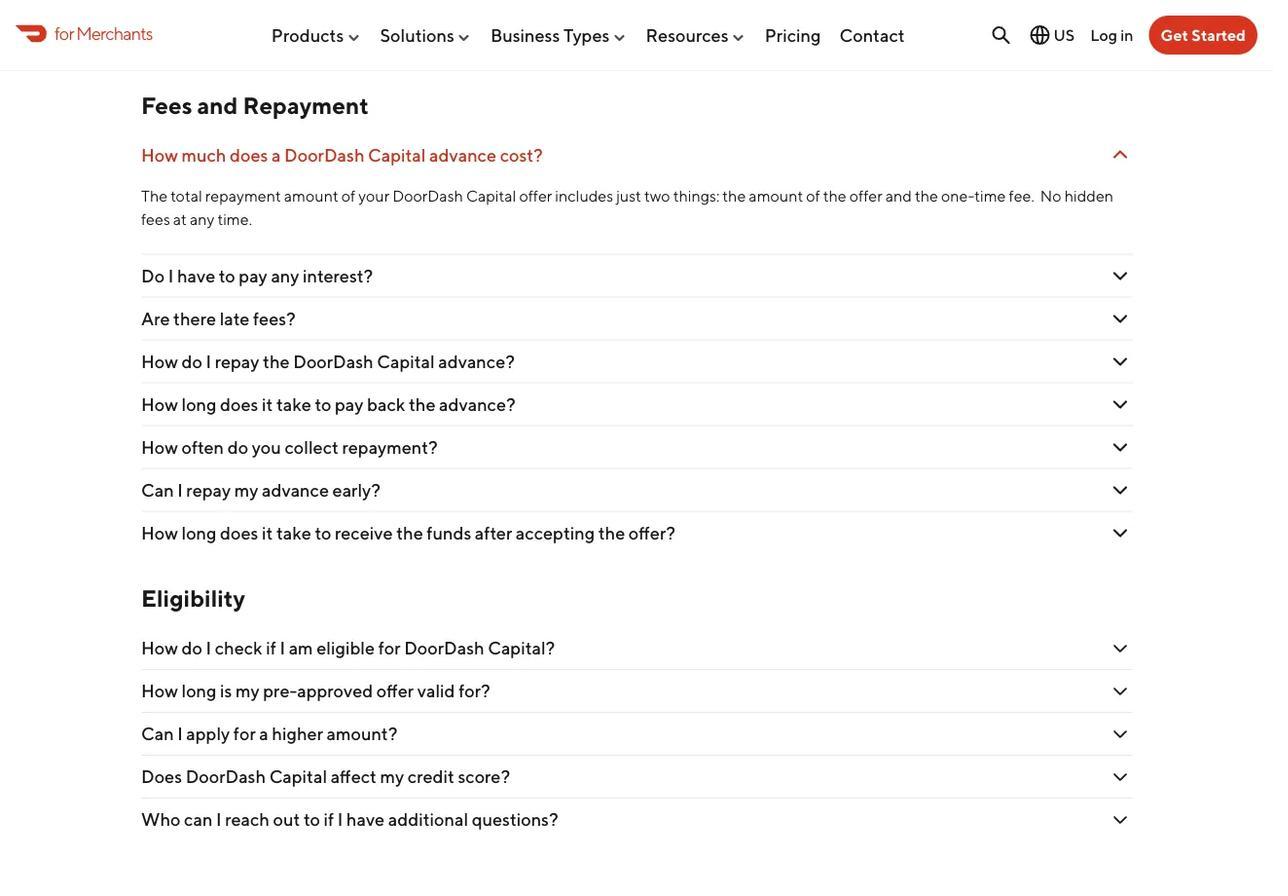 Task type: locate. For each thing, give the bounding box(es) containing it.
do left check
[[182, 638, 203, 659]]

cost?
[[500, 145, 543, 166]]

does down can i repay my advance early?
[[220, 523, 259, 544]]

repayment?
[[342, 437, 438, 458]]

how for how do i check if i am eligible for doordash capital?
[[141, 638, 178, 659]]

2 vertical spatial for
[[234, 724, 256, 745]]

doordash right your
[[393, 187, 464, 205]]

0 vertical spatial my
[[234, 480, 259, 501]]

capital down cost?
[[466, 187, 517, 205]]

to
[[219, 266, 235, 286], [315, 394, 332, 415], [315, 523, 332, 544], [304, 810, 320, 831]]

6 chevron down image from the top
[[1109, 680, 1133, 703]]

chevron down image for how long is my pre-approved offer valid for?
[[1109, 680, 1133, 703]]

0 vertical spatial do
[[182, 351, 203, 372]]

5 chevron down image from the top
[[1109, 479, 1133, 502]]

advance
[[430, 145, 497, 166], [262, 480, 329, 501]]

capital up back
[[377, 351, 435, 372]]

2 vertical spatial long
[[182, 681, 217, 702]]

7 chevron down image from the top
[[1109, 766, 1133, 789]]

to down the 'how do i repay the doordash capital advance?'
[[315, 394, 332, 415]]

1 vertical spatial a
[[259, 724, 269, 745]]

get started
[[1161, 26, 1247, 44]]

offer left one-
[[850, 187, 883, 205]]

pay up late
[[239, 266, 268, 286]]

it
[[262, 394, 273, 415], [262, 523, 273, 544]]

chevron down image
[[1109, 28, 1133, 52], [1109, 144, 1133, 167], [1109, 307, 1133, 331], [1109, 393, 1133, 417], [1109, 479, 1133, 502], [1109, 723, 1133, 746]]

1 horizontal spatial a
[[272, 145, 281, 166]]

does up you
[[220, 394, 259, 415]]

offer?
[[629, 523, 676, 544]]

amount right things:
[[749, 187, 804, 205]]

1 horizontal spatial if
[[324, 810, 334, 831]]

repayment
[[205, 187, 281, 205]]

4 chevron down image from the top
[[1109, 522, 1133, 545]]

do down there at top
[[182, 351, 203, 372]]

fees?
[[253, 308, 296, 329]]

long for how long does it take to pay back the advance?
[[182, 394, 217, 415]]

3 long from the top
[[182, 681, 217, 702]]

to left "receive"
[[315, 523, 332, 544]]

chevron down image for to
[[1109, 393, 1133, 417]]

a up repayment
[[272, 145, 281, 166]]

doordash down the apply
[[186, 767, 266, 788]]

advance down how often do you collect repayment?
[[262, 480, 329, 501]]

to for pay
[[315, 394, 332, 415]]

often
[[182, 437, 224, 458]]

have up there at top
[[177, 266, 215, 286]]

2 chevron down image from the top
[[1109, 350, 1133, 374]]

1 horizontal spatial any
[[271, 266, 299, 286]]

amount?
[[327, 724, 398, 745]]

can i repay my advance early?
[[141, 480, 381, 501]]

0 vertical spatial pay
[[239, 266, 268, 286]]

much
[[182, 145, 226, 166]]

my left pre-
[[236, 681, 260, 702]]

1 horizontal spatial and
[[886, 187, 913, 205]]

3 chevron down image from the top
[[1109, 307, 1133, 331]]

for right eligible
[[379, 638, 401, 659]]

1 how from the top
[[141, 145, 178, 166]]

1 can from the top
[[141, 480, 174, 501]]

1 chevron down image from the top
[[1109, 265, 1133, 288]]

6 how from the top
[[141, 638, 178, 659]]

1 horizontal spatial of
[[807, 187, 821, 205]]

1 horizontal spatial have
[[347, 810, 385, 831]]

i
[[168, 266, 174, 286], [206, 351, 211, 372], [177, 480, 183, 501], [206, 638, 211, 659], [280, 638, 285, 659], [177, 724, 183, 745], [216, 810, 222, 831], [338, 810, 343, 831]]

1 vertical spatial is
[[220, 681, 232, 702]]

log in
[[1091, 26, 1134, 44]]

0 vertical spatial can
[[141, 480, 174, 501]]

take for pay
[[277, 394, 312, 415]]

offer left valid
[[377, 681, 414, 702]]

chevron down image for how do i repay the doordash capital advance?
[[1109, 350, 1133, 374]]

can
[[141, 480, 174, 501], [141, 724, 174, 745]]

have
[[177, 266, 215, 286], [347, 810, 385, 831]]

is down check
[[220, 681, 232, 702]]

resources link
[[646, 17, 747, 53]]

contact link
[[840, 17, 905, 53]]

4 chevron down image from the top
[[1109, 393, 1133, 417]]

2 chevron down image from the top
[[1109, 144, 1133, 167]]

5 chevron down image from the top
[[1109, 637, 1133, 661]]

long up often at the left
[[182, 394, 217, 415]]

the total repayment amount of your doordash capital offer includes just two things: the amount of the offer and the one-time fee.  no hidden fees at any time.
[[141, 187, 1114, 229]]

any
[[190, 210, 215, 229], [271, 266, 299, 286]]

5 how from the top
[[141, 523, 178, 544]]

how for how much does a doordash capital advance cost?
[[141, 145, 178, 166]]

chevron down image for do i have to pay any interest?
[[1109, 265, 1133, 288]]

2 take from the top
[[277, 523, 312, 544]]

1 vertical spatial can
[[141, 724, 174, 745]]

advance left cost?
[[430, 145, 497, 166]]

questions?
[[472, 810, 559, 831]]

does up repayment
[[230, 145, 268, 166]]

approved
[[297, 681, 373, 702]]

score?
[[458, 767, 510, 788]]

if right out
[[324, 810, 334, 831]]

how for how long is my pre-approved offer valid for?
[[141, 681, 178, 702]]

0 vertical spatial it
[[262, 394, 273, 415]]

includes
[[556, 187, 614, 205]]

0 horizontal spatial advance
[[262, 480, 329, 501]]

1 vertical spatial my
[[236, 681, 260, 702]]

offer down cost?
[[520, 187, 553, 205]]

3 chevron down image from the top
[[1109, 436, 1133, 459]]

0 vertical spatial if
[[266, 638, 276, 659]]

is right what at the left top of the page
[[190, 29, 202, 50]]

1 vertical spatial for
[[379, 638, 401, 659]]

repay down late
[[215, 351, 260, 372]]

get
[[1161, 26, 1189, 44]]

doordash down repayment
[[284, 145, 365, 166]]

2 horizontal spatial for
[[379, 638, 401, 659]]

apply
[[186, 724, 230, 745]]

1 vertical spatial pay
[[335, 394, 364, 415]]

1 long from the top
[[182, 394, 217, 415]]

and left one-
[[886, 187, 913, 205]]

0 vertical spatial any
[[190, 210, 215, 229]]

1 vertical spatial long
[[182, 523, 217, 544]]

do left you
[[228, 437, 248, 458]]

0 vertical spatial take
[[277, 394, 312, 415]]

how much does a doordash capital advance cost?
[[141, 145, 543, 166]]

to for receive
[[315, 523, 332, 544]]

to up are there late fees?
[[219, 266, 235, 286]]

2 vertical spatial does
[[220, 523, 259, 544]]

business types
[[491, 24, 610, 45]]

chevron down image
[[1109, 265, 1133, 288], [1109, 350, 1133, 374], [1109, 436, 1133, 459], [1109, 522, 1133, 545], [1109, 637, 1133, 661], [1109, 680, 1133, 703], [1109, 766, 1133, 789], [1109, 809, 1133, 832]]

1 vertical spatial take
[[277, 523, 312, 544]]

chevron down image for how long does it take to receive the funds after accepting the offer?
[[1109, 522, 1133, 545]]

0 horizontal spatial and
[[197, 92, 238, 119]]

can
[[184, 810, 213, 831]]

2 vertical spatial do
[[182, 638, 203, 659]]

is
[[190, 29, 202, 50], [220, 681, 232, 702]]

does
[[230, 145, 268, 166], [220, 394, 259, 415], [220, 523, 259, 544]]

any right the at
[[190, 210, 215, 229]]

doordash up how long does it take to pay back the advance?
[[293, 351, 374, 372]]

and right the fees
[[197, 92, 238, 119]]

it up you
[[262, 394, 273, 415]]

capital
[[368, 145, 426, 166], [466, 187, 517, 205], [377, 351, 435, 372], [269, 767, 327, 788]]

1 horizontal spatial advance
[[430, 145, 497, 166]]

fee.
[[1010, 187, 1035, 205]]

for left merchants
[[55, 23, 74, 44]]

the
[[723, 187, 746, 205], [824, 187, 847, 205], [916, 187, 939, 205], [263, 351, 290, 372], [409, 394, 436, 415], [397, 523, 423, 544], [599, 523, 626, 544]]

a left "higher"
[[259, 724, 269, 745]]

to for if
[[304, 810, 320, 831]]

pay
[[239, 266, 268, 286], [335, 394, 364, 415]]

my down you
[[234, 480, 259, 501]]

long up eligibility
[[182, 523, 217, 544]]

of
[[342, 187, 356, 205], [807, 187, 821, 205]]

1 take from the top
[[277, 394, 312, 415]]

doordash
[[284, 145, 365, 166], [393, 187, 464, 205], [293, 351, 374, 372], [404, 638, 485, 659], [186, 767, 266, 788]]

0 vertical spatial does
[[230, 145, 268, 166]]

in
[[1121, 26, 1134, 44]]

1 horizontal spatial is
[[220, 681, 232, 702]]

merchants
[[76, 23, 153, 44]]

1 it from the top
[[262, 394, 273, 415]]

1 chevron down image from the top
[[1109, 28, 1133, 52]]

pay left back
[[335, 394, 364, 415]]

long for how long is my pre-approved offer valid for?
[[182, 681, 217, 702]]

who
[[141, 810, 181, 831]]

amount down how much does a doordash capital advance cost? at the top
[[284, 187, 339, 205]]

0 vertical spatial and
[[197, 92, 238, 119]]

0 vertical spatial for
[[55, 23, 74, 44]]

late
[[220, 308, 250, 329]]

1 vertical spatial it
[[262, 523, 273, 544]]

0 horizontal spatial amount
[[284, 187, 339, 205]]

how long is my pre-approved offer valid for?
[[141, 681, 491, 702]]

amount
[[284, 187, 339, 205], [749, 187, 804, 205]]

take down can i repay my advance early?
[[277, 523, 312, 544]]

early?
[[333, 480, 381, 501]]

resources
[[646, 24, 729, 45]]

chevron down image for capital
[[1109, 144, 1133, 167]]

time
[[975, 187, 1007, 205]]

the
[[141, 187, 168, 205]]

capital down "higher"
[[269, 767, 327, 788]]

business
[[491, 24, 560, 45]]

if left am
[[266, 638, 276, 659]]

1 vertical spatial repay
[[186, 480, 231, 501]]

0 horizontal spatial have
[[177, 266, 215, 286]]

0 vertical spatial long
[[182, 394, 217, 415]]

for
[[55, 23, 74, 44], [379, 638, 401, 659], [234, 724, 256, 745]]

my right affect
[[380, 767, 404, 788]]

does for how long does it take to pay back the advance?
[[220, 394, 259, 415]]

reach
[[225, 810, 270, 831]]

1 vertical spatial and
[[886, 187, 913, 205]]

do for repay
[[182, 351, 203, 372]]

4 how from the top
[[141, 437, 178, 458]]

my for pre-
[[236, 681, 260, 702]]

0 horizontal spatial of
[[342, 187, 356, 205]]

doordash up valid
[[404, 638, 485, 659]]

it down can i repay my advance early?
[[262, 523, 273, 544]]

0 horizontal spatial is
[[190, 29, 202, 50]]

are there late fees?
[[141, 308, 299, 329]]

7 how from the top
[[141, 681, 178, 702]]

1 horizontal spatial pay
[[335, 394, 364, 415]]

check
[[215, 638, 263, 659]]

repay down often at the left
[[186, 480, 231, 501]]

for right the apply
[[234, 724, 256, 745]]

2 how from the top
[[141, 351, 178, 372]]

chevron down image for does doordash capital affect my credit score?
[[1109, 766, 1133, 789]]

0 horizontal spatial if
[[266, 638, 276, 659]]

can i apply for a higher amount?
[[141, 724, 401, 745]]

long
[[182, 394, 217, 415], [182, 523, 217, 544], [182, 681, 217, 702]]

3 how from the top
[[141, 394, 178, 415]]

2 it from the top
[[262, 523, 273, 544]]

it for receive
[[262, 523, 273, 544]]

8 chevron down image from the top
[[1109, 809, 1133, 832]]

long up the apply
[[182, 681, 217, 702]]

2 long from the top
[[182, 523, 217, 544]]

have down affect
[[347, 810, 385, 831]]

funds
[[427, 523, 472, 544]]

there
[[173, 308, 216, 329]]

take up how often do you collect repayment?
[[277, 394, 312, 415]]

any up fees?
[[271, 266, 299, 286]]

2 can from the top
[[141, 724, 174, 745]]

after
[[475, 523, 513, 544]]

and inside the total repayment amount of your doordash capital offer includes just two things: the amount of the offer and the one-time fee.  no hidden fees at any time.
[[886, 187, 913, 205]]

to right out
[[304, 810, 320, 831]]

0 horizontal spatial pay
[[239, 266, 268, 286]]

does doordash capital affect my credit score?
[[141, 767, 514, 788]]

1 horizontal spatial amount
[[749, 187, 804, 205]]

do
[[182, 351, 203, 372], [228, 437, 248, 458], [182, 638, 203, 659]]

0 horizontal spatial any
[[190, 210, 215, 229]]

if
[[266, 638, 276, 659], [324, 810, 334, 831]]

0 vertical spatial advance
[[430, 145, 497, 166]]

1 of from the left
[[342, 187, 356, 205]]

i down does doordash capital affect my credit score?
[[338, 810, 343, 831]]

6 chevron down image from the top
[[1109, 723, 1133, 746]]

a
[[272, 145, 281, 166], [259, 724, 269, 745]]

chevron down image for higher
[[1109, 723, 1133, 746]]

repay
[[215, 351, 260, 372], [186, 480, 231, 501]]

1 vertical spatial do
[[228, 437, 248, 458]]

parafin?
[[205, 29, 271, 50]]

affect
[[331, 767, 377, 788]]

1 vertical spatial does
[[220, 394, 259, 415]]

you
[[252, 437, 281, 458]]



Task type: vqa. For each thing, say whether or not it's contained in the screenshot.
so
no



Task type: describe. For each thing, give the bounding box(es) containing it.
additional
[[388, 810, 469, 831]]

two
[[645, 187, 671, 205]]

valid
[[418, 681, 455, 702]]

back
[[367, 394, 406, 415]]

products
[[272, 24, 344, 45]]

get started button
[[1150, 16, 1258, 55]]

1 vertical spatial any
[[271, 266, 299, 286]]

0 vertical spatial is
[[190, 29, 202, 50]]

capital up your
[[368, 145, 426, 166]]

0 horizontal spatial offer
[[377, 681, 414, 702]]

chevron down image for how do i check if i am eligible for doordash capital?
[[1109, 637, 1133, 661]]

chevron down image for how often do you collect repayment?
[[1109, 436, 1133, 459]]

can for can i repay my advance early?
[[141, 480, 174, 501]]

who can i reach out to if i have additional questions?
[[141, 810, 559, 831]]

pricing link
[[765, 17, 821, 53]]

fees
[[141, 210, 170, 229]]

capital?
[[488, 638, 555, 659]]

out
[[273, 810, 300, 831]]

fees
[[141, 92, 192, 119]]

pricing
[[765, 24, 821, 45]]

business types link
[[491, 17, 628, 53]]

1 amount from the left
[[284, 187, 339, 205]]

what
[[141, 29, 186, 50]]

how for how often do you collect repayment?
[[141, 437, 178, 458]]

fees and repayment
[[141, 92, 369, 119]]

does for how long does it take to receive the funds after accepting the offer?
[[220, 523, 259, 544]]

hidden
[[1065, 187, 1114, 205]]

1 vertical spatial have
[[347, 810, 385, 831]]

take for receive
[[277, 523, 312, 544]]

what is parafin?
[[141, 29, 271, 50]]

one-
[[942, 187, 975, 205]]

i left the apply
[[177, 724, 183, 745]]

your
[[359, 187, 390, 205]]

0 vertical spatial have
[[177, 266, 215, 286]]

can for can i apply for a higher amount?
[[141, 724, 174, 745]]

types
[[564, 24, 610, 45]]

i down often at the left
[[177, 480, 183, 501]]

i down are there late fees?
[[206, 351, 211, 372]]

1 vertical spatial if
[[324, 810, 334, 831]]

how for how do i repay the doordash capital advance?
[[141, 351, 178, 372]]

total
[[171, 187, 202, 205]]

for?
[[459, 681, 491, 702]]

do
[[141, 266, 165, 286]]

it for pay
[[262, 394, 273, 415]]

i right can
[[216, 810, 222, 831]]

accepting
[[516, 523, 595, 544]]

does
[[141, 767, 182, 788]]

1 horizontal spatial for
[[234, 724, 256, 745]]

0 horizontal spatial a
[[259, 724, 269, 745]]

repayment
[[243, 92, 369, 119]]

i left am
[[280, 638, 285, 659]]

i right do
[[168, 266, 174, 286]]

am
[[289, 638, 313, 659]]

credit
[[408, 767, 455, 788]]

at
[[173, 210, 187, 229]]

any inside the total repayment amount of your doordash capital offer includes just two things: the amount of the offer and the one-time fee.  no hidden fees at any time.
[[190, 210, 215, 229]]

0 vertical spatial repay
[[215, 351, 260, 372]]

pre-
[[263, 681, 297, 702]]

solutions link
[[380, 17, 472, 53]]

for merchants link
[[16, 20, 153, 47]]

receive
[[335, 523, 393, 544]]

just
[[617, 187, 642, 205]]

i left check
[[206, 638, 211, 659]]

does for how much does a doordash capital advance cost?
[[230, 145, 268, 166]]

chevron down image for early?
[[1109, 479, 1133, 502]]

globe line image
[[1029, 23, 1052, 47]]

for merchants
[[55, 23, 153, 44]]

1 horizontal spatial offer
[[520, 187, 553, 205]]

time.
[[218, 210, 252, 229]]

started
[[1192, 26, 1247, 44]]

us
[[1054, 26, 1075, 44]]

how for how long does it take to pay back the advance?
[[141, 394, 178, 415]]

higher
[[272, 724, 323, 745]]

1 vertical spatial advance
[[262, 480, 329, 501]]

are
[[141, 308, 170, 329]]

how do i repay the doordash capital advance?
[[141, 351, 515, 372]]

how long does it take to receive the funds after accepting the offer?
[[141, 523, 676, 544]]

interest?
[[303, 266, 373, 286]]

1 vertical spatial advance?
[[439, 394, 516, 415]]

contact
[[840, 24, 905, 45]]

do i have to pay any interest?
[[141, 266, 373, 286]]

my for advance
[[234, 480, 259, 501]]

0 vertical spatial a
[[272, 145, 281, 166]]

collect
[[285, 437, 339, 458]]

how often do you collect repayment?
[[141, 437, 442, 458]]

capital inside the total repayment amount of your doordash capital offer includes just two things: the amount of the offer and the one-time fee.  no hidden fees at any time.
[[466, 187, 517, 205]]

how long does it take to pay back the advance?
[[141, 394, 516, 415]]

do for check
[[182, 638, 203, 659]]

how do i check if i am eligible for doordash capital?
[[141, 638, 555, 659]]

long for how long does it take to receive the funds after accepting the offer?
[[182, 523, 217, 544]]

chevron down image for who can i reach out to if i have additional questions?
[[1109, 809, 1133, 832]]

log in link
[[1091, 26, 1134, 44]]

how for how long does it take to receive the funds after accepting the offer?
[[141, 523, 178, 544]]

2 vertical spatial my
[[380, 767, 404, 788]]

eligible
[[317, 638, 375, 659]]

0 horizontal spatial for
[[55, 23, 74, 44]]

solutions
[[380, 24, 455, 45]]

2 of from the left
[[807, 187, 821, 205]]

products link
[[272, 17, 362, 53]]

doordash inside the total repayment amount of your doordash capital offer includes just two things: the amount of the offer and the one-time fee.  no hidden fees at any time.
[[393, 187, 464, 205]]

log
[[1091, 26, 1118, 44]]

eligibility
[[141, 585, 245, 613]]

things:
[[674, 187, 720, 205]]

2 horizontal spatial offer
[[850, 187, 883, 205]]

0 vertical spatial advance?
[[439, 351, 515, 372]]

2 amount from the left
[[749, 187, 804, 205]]



